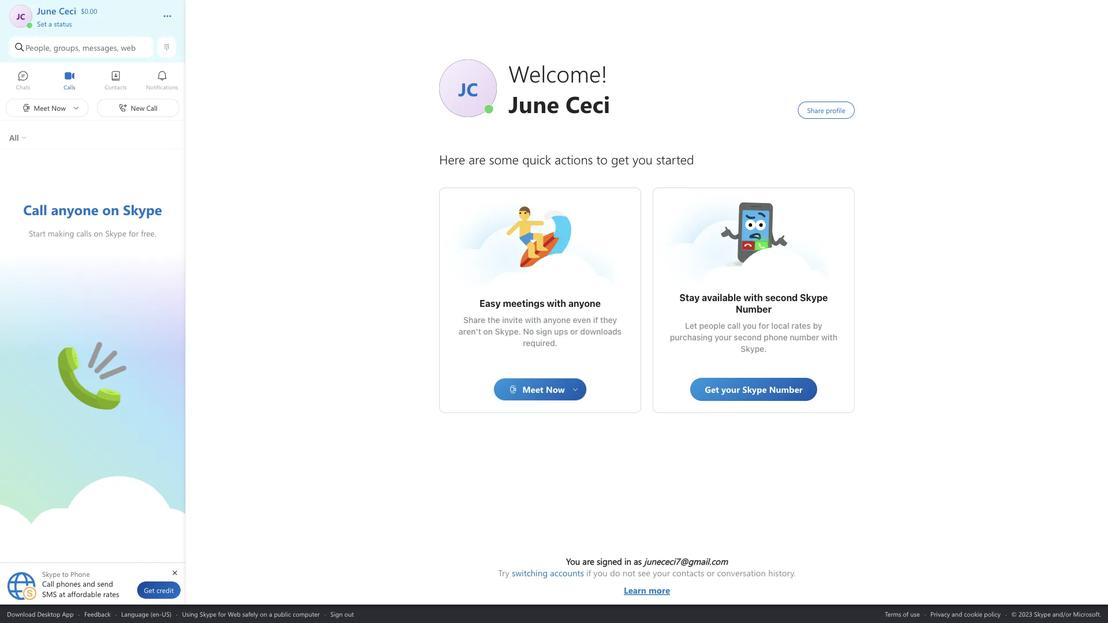 Task type: locate. For each thing, give the bounding box(es) containing it.
or inside share the invite with anyone even if they aren't on skype. no sign ups or downloads required.
[[570, 327, 578, 337]]

with down by
[[821, 333, 838, 342]]

a right set
[[48, 19, 52, 28]]

1 vertical spatial a
[[269, 610, 272, 619]]

safely
[[242, 610, 258, 619]]

switching accounts link
[[512, 567, 584, 579]]

0 vertical spatial a
[[48, 19, 52, 28]]

skype right using
[[200, 610, 216, 619]]

if inside share the invite with anyone even if they aren't on skype. no sign ups or downloads required.
[[593, 315, 598, 325]]

status
[[54, 19, 72, 28]]

second down call
[[734, 333, 762, 342]]

you right call
[[743, 321, 757, 331]]

1 vertical spatial second
[[734, 333, 762, 342]]

1 horizontal spatial skype
[[800, 292, 828, 303]]

people, groups, messages, web
[[25, 42, 136, 53]]

1 horizontal spatial you
[[743, 321, 757, 331]]

using skype for web safely on a public computer link
[[182, 610, 320, 619]]

more
[[649, 585, 670, 596]]

1 vertical spatial or
[[707, 567, 715, 579]]

1 horizontal spatial on
[[483, 327, 493, 337]]

a
[[48, 19, 52, 28], [269, 610, 272, 619]]

with up no
[[525, 315, 541, 325]]

anyone inside share the invite with anyone even if they aren't on skype. no sign ups or downloads required.
[[543, 315, 571, 325]]

a inside button
[[48, 19, 52, 28]]

second
[[765, 292, 798, 303], [734, 333, 762, 342]]

1 vertical spatial your
[[653, 567, 670, 579]]

skype inside stay available with second skype number
[[800, 292, 828, 303]]

rates
[[792, 321, 811, 331]]

history.
[[768, 567, 796, 579]]

1 horizontal spatial for
[[759, 321, 769, 331]]

privacy and cookie policy
[[931, 610, 1001, 619]]

skype. down invite
[[495, 327, 521, 337]]

with up ups
[[547, 298, 566, 309]]

sign
[[330, 610, 343, 619]]

whosthis
[[719, 200, 755, 212]]

with inside stay available with second skype number
[[744, 292, 763, 303]]

anyone up ups
[[543, 315, 571, 325]]

0 vertical spatial you
[[743, 321, 757, 331]]

0 vertical spatial skype
[[800, 292, 828, 303]]

terms
[[885, 610, 901, 619]]

sign out link
[[330, 610, 354, 619]]

0 horizontal spatial your
[[653, 567, 670, 579]]

stay available with second skype number
[[680, 292, 830, 315]]

you left do
[[594, 567, 608, 579]]

0 vertical spatial or
[[570, 327, 578, 337]]

meetings
[[503, 298, 545, 309]]

messages,
[[82, 42, 119, 53]]

try switching accounts if you do not see your contacts or conversation history. learn more
[[498, 567, 796, 596]]

if up downloads
[[593, 315, 598, 325]]

mansurfer
[[506, 205, 547, 218]]

a left public
[[269, 610, 272, 619]]

anyone up even
[[569, 298, 601, 309]]

on
[[483, 327, 493, 337], [260, 610, 267, 619]]

(en-
[[150, 610, 162, 619]]

1 vertical spatial skype.
[[741, 344, 767, 354]]

your inside try switching accounts if you do not see your contacts or conversation history. learn more
[[653, 567, 670, 579]]

0 horizontal spatial or
[[570, 327, 578, 337]]

skype.
[[495, 327, 521, 337], [741, 344, 767, 354]]

1 horizontal spatial second
[[765, 292, 798, 303]]

1 vertical spatial you
[[594, 567, 608, 579]]

0 horizontal spatial skype
[[200, 610, 216, 619]]

of
[[903, 610, 909, 619]]

contacts
[[673, 567, 704, 579]]

on inside share the invite with anyone even if they aren't on skype. no sign ups or downloads required.
[[483, 327, 493, 337]]

for
[[759, 321, 769, 331], [218, 610, 226, 619]]

set a status button
[[37, 16, 151, 28]]

language
[[121, 610, 149, 619]]

or right ups
[[570, 327, 578, 337]]

if right the you
[[586, 567, 591, 579]]

call
[[728, 321, 741, 331]]

0 horizontal spatial second
[[734, 333, 762, 342]]

1 horizontal spatial if
[[593, 315, 598, 325]]

1 vertical spatial on
[[260, 610, 267, 619]]

easy
[[480, 298, 501, 309]]

0 vertical spatial for
[[759, 321, 769, 331]]

feedback link
[[84, 610, 111, 619]]

on down the
[[483, 327, 493, 337]]

people,
[[25, 42, 51, 53]]

0 horizontal spatial if
[[586, 567, 591, 579]]

1 horizontal spatial your
[[715, 333, 732, 342]]

your down call
[[715, 333, 732, 342]]

skype. inside let people call you for local rates by purchasing your second phone number with skype.
[[741, 344, 767, 354]]

0 horizontal spatial skype.
[[495, 327, 521, 337]]

if
[[593, 315, 598, 325], [586, 567, 591, 579]]

skype up by
[[800, 292, 828, 303]]

your
[[715, 333, 732, 342], [653, 567, 670, 579]]

people, groups, messages, web button
[[9, 37, 153, 58]]

using skype for web safely on a public computer
[[182, 610, 320, 619]]

for left web
[[218, 610, 226, 619]]

skype. down phone
[[741, 344, 767, 354]]

web
[[228, 610, 241, 619]]

0 vertical spatial your
[[715, 333, 732, 342]]

available
[[702, 292, 741, 303]]

on right safely
[[260, 610, 267, 619]]

1 vertical spatial if
[[586, 567, 591, 579]]

skype
[[800, 292, 828, 303], [200, 610, 216, 619]]

0 vertical spatial second
[[765, 292, 798, 303]]

stay
[[680, 292, 700, 303]]

are
[[583, 556, 594, 567]]

for left 'local'
[[759, 321, 769, 331]]

with
[[744, 292, 763, 303], [547, 298, 566, 309], [525, 315, 541, 325], [821, 333, 838, 342]]

with up number
[[744, 292, 763, 303]]

0 horizontal spatial for
[[218, 610, 226, 619]]

do
[[610, 567, 620, 579]]

or inside try switching accounts if you do not see your contacts or conversation history. learn more
[[707, 567, 715, 579]]

0 horizontal spatial a
[[48, 19, 52, 28]]

let people call you for local rates by purchasing your second phone number with skype.
[[670, 321, 840, 354]]

if inside try switching accounts if you do not see your contacts or conversation history. learn more
[[586, 567, 591, 579]]

or right the contacts
[[707, 567, 715, 579]]

1 horizontal spatial or
[[707, 567, 715, 579]]

you are signed in as
[[566, 556, 644, 567]]

you
[[566, 556, 580, 567]]

0 horizontal spatial you
[[594, 567, 608, 579]]

1 vertical spatial anyone
[[543, 315, 571, 325]]

tab list
[[0, 65, 185, 97]]

web
[[121, 42, 136, 53]]

your right see
[[653, 567, 670, 579]]

1 vertical spatial for
[[218, 610, 226, 619]]

second up 'local'
[[765, 292, 798, 303]]

or
[[570, 327, 578, 337], [707, 567, 715, 579]]

1 horizontal spatial skype.
[[741, 344, 767, 354]]

0 vertical spatial on
[[483, 327, 493, 337]]

local
[[772, 321, 790, 331]]

in
[[625, 556, 632, 567]]

0 vertical spatial skype.
[[495, 327, 521, 337]]

privacy
[[931, 610, 950, 619]]

0 vertical spatial if
[[593, 315, 598, 325]]

second inside stay available with second skype number
[[765, 292, 798, 303]]



Task type: vqa. For each thing, say whether or not it's contained in the screenshot.
the switching
yes



Task type: describe. For each thing, give the bounding box(es) containing it.
groups,
[[53, 42, 80, 53]]

downloads
[[580, 327, 622, 337]]

0 vertical spatial anyone
[[569, 298, 601, 309]]

your inside let people call you for local rates by purchasing your second phone number with skype.
[[715, 333, 732, 342]]

and
[[952, 610, 962, 619]]

download
[[7, 610, 35, 619]]

you inside let people call you for local rates by purchasing your second phone number with skype.
[[743, 321, 757, 331]]

they
[[600, 315, 617, 325]]

us)
[[162, 610, 171, 619]]

purchasing
[[670, 333, 713, 342]]

aren't
[[459, 327, 481, 337]]

computer
[[293, 610, 320, 619]]

people
[[699, 321, 725, 331]]

set a status
[[37, 19, 72, 28]]

share
[[463, 315, 486, 325]]

download desktop app
[[7, 610, 74, 619]]

number
[[736, 304, 772, 315]]

invite
[[502, 315, 523, 325]]

even
[[573, 315, 591, 325]]

canyoutalk
[[58, 341, 102, 353]]

set
[[37, 19, 47, 28]]

with inside let people call you for local rates by purchasing your second phone number with skype.
[[821, 333, 838, 342]]

with inside share the invite with anyone even if they aren't on skype. no sign ups or downloads required.
[[525, 315, 541, 325]]

let
[[685, 321, 697, 331]]

accounts
[[550, 567, 584, 579]]

see
[[638, 567, 651, 579]]

language (en-us)
[[121, 610, 171, 619]]

learn more link
[[498, 579, 796, 596]]

terms of use link
[[885, 610, 920, 619]]

as
[[634, 556, 642, 567]]

no
[[523, 327, 534, 337]]

you inside try switching accounts if you do not see your contacts or conversation history. learn more
[[594, 567, 608, 579]]

0 horizontal spatial on
[[260, 610, 267, 619]]

signed
[[597, 556, 622, 567]]

phone
[[764, 333, 788, 342]]

sign
[[536, 327, 552, 337]]

sign out
[[330, 610, 354, 619]]

skype. inside share the invite with anyone even if they aren't on skype. no sign ups or downloads required.
[[495, 327, 521, 337]]

number
[[790, 333, 819, 342]]

policy
[[984, 610, 1001, 619]]

switching
[[512, 567, 548, 579]]

privacy and cookie policy link
[[931, 610, 1001, 619]]

easy meetings with anyone
[[480, 298, 601, 309]]

using
[[182, 610, 198, 619]]

not
[[623, 567, 636, 579]]

app
[[62, 610, 74, 619]]

out
[[344, 610, 354, 619]]

use
[[910, 610, 920, 619]]

by
[[813, 321, 822, 331]]

1 horizontal spatial a
[[269, 610, 272, 619]]

desktop
[[37, 610, 60, 619]]

download desktop app link
[[7, 610, 74, 619]]

required.
[[523, 339, 558, 348]]

learn
[[624, 585, 646, 596]]

public
[[274, 610, 291, 619]]

for inside let people call you for local rates by purchasing your second phone number with skype.
[[759, 321, 769, 331]]

second inside let people call you for local rates by purchasing your second phone number with skype.
[[734, 333, 762, 342]]

try
[[498, 567, 510, 579]]

conversation
[[717, 567, 766, 579]]

ups
[[554, 327, 568, 337]]

1 vertical spatial skype
[[200, 610, 216, 619]]

terms of use
[[885, 610, 920, 619]]

the
[[488, 315, 500, 325]]

feedback
[[84, 610, 111, 619]]

language (en-us) link
[[121, 610, 171, 619]]

cookie
[[964, 610, 983, 619]]

share the invite with anyone even if they aren't on skype. no sign ups or downloads required.
[[459, 315, 624, 348]]



